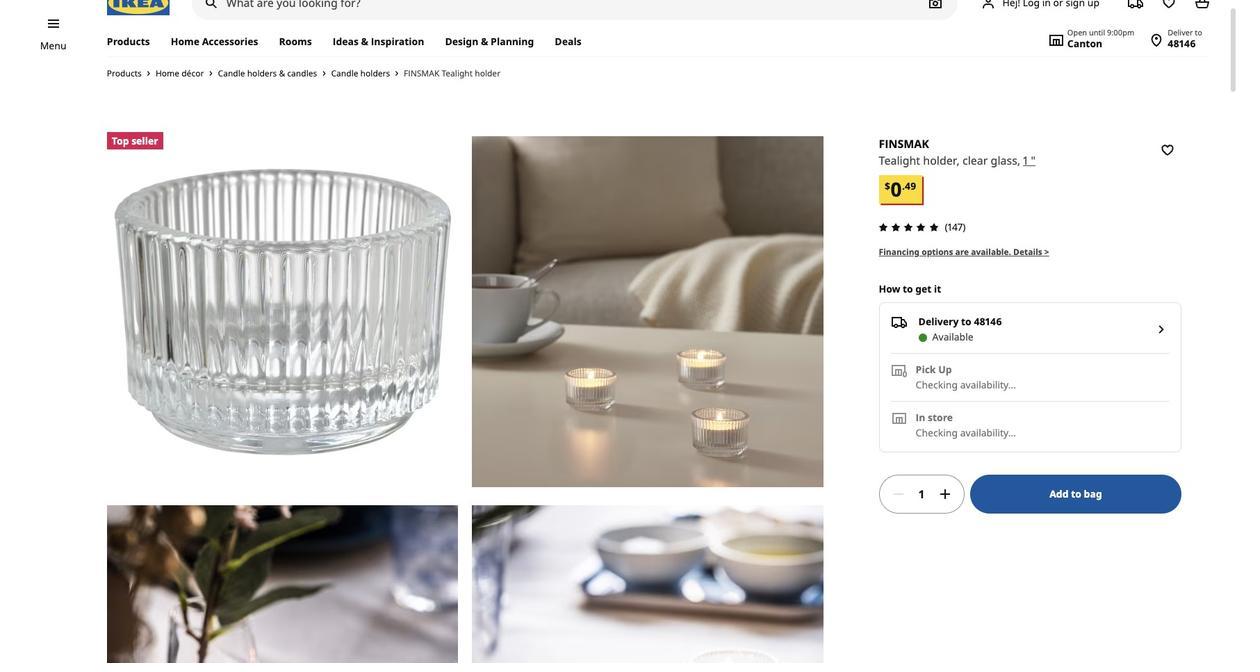 Task type: locate. For each thing, give the bounding box(es) containing it.
2 candle from the left
[[331, 68, 358, 79]]

to for how
[[903, 282, 913, 296]]

0 horizontal spatial finsmak
[[404, 67, 440, 79]]

products link left home décor link
[[107, 68, 142, 79]]

availability... inside in store checking availability...
[[961, 426, 1016, 439]]

add to bag
[[1050, 487, 1102, 501]]

to inside deliver to 48146
[[1195, 27, 1203, 38]]

design
[[445, 35, 479, 48]]

2 products from the top
[[107, 68, 142, 79]]

home up home décor
[[171, 35, 200, 48]]

tealight left the holder on the top left of page
[[442, 67, 473, 79]]

products down ikea logotype, go to start page
[[107, 35, 150, 48]]

right image
[[1153, 321, 1170, 338]]

Search by product text field
[[192, 0, 958, 20]]

tealight inside finsmak tealight holder, clear glass, 1 "
[[879, 153, 921, 168]]

glass,
[[991, 153, 1021, 168]]

ideas & inspiration
[[333, 35, 424, 48]]

products left home décor link
[[107, 68, 142, 79]]

"
[[1031, 153, 1036, 168]]

products
[[107, 35, 150, 48], [107, 68, 142, 79]]

holders for candle holders & candles
[[247, 68, 277, 79]]

(147)
[[945, 220, 966, 234]]

1 horizontal spatial tealight
[[879, 153, 921, 168]]

holders
[[247, 68, 277, 79], [361, 68, 390, 79]]

deliver
[[1168, 27, 1193, 38]]

finsmak inside finsmak tealight holder, clear glass, 1 "
[[879, 136, 929, 152]]

it
[[934, 282, 941, 296]]

availability... up in store checking availability...
[[961, 378, 1016, 391]]

1 vertical spatial tealight
[[879, 153, 921, 168]]

holder,
[[923, 153, 960, 168]]

2 products link from the top
[[107, 68, 142, 79]]

deals
[[555, 35, 582, 48]]

in
[[916, 411, 926, 424]]

0 horizontal spatial 48146
[[974, 315, 1002, 328]]

1 horizontal spatial finsmak
[[879, 136, 929, 152]]

finsmak tealight holder, clear glass, 1 "
[[879, 136, 1036, 168]]

ikea logotype, go to start page image
[[107, 0, 170, 15]]

clear
[[963, 153, 988, 168]]

review: 4.9 out of 5 stars. total reviews: 147 image
[[875, 219, 942, 236]]

2 availability... from the top
[[961, 426, 1016, 439]]

1 vertical spatial products link
[[107, 68, 142, 79]]

1 availability... from the top
[[961, 378, 1016, 391]]

0 vertical spatial finsmak
[[404, 67, 440, 79]]

availability...
[[961, 378, 1016, 391], [961, 426, 1016, 439]]

to for add
[[1071, 487, 1082, 501]]

accessories
[[202, 35, 258, 48]]

candle down accessories
[[218, 68, 245, 79]]

open
[[1068, 27, 1087, 38]]

inspiration
[[371, 35, 424, 48]]

menu
[[40, 39, 66, 52]]

available
[[933, 330, 974, 343]]

candle holders
[[331, 68, 390, 79]]

& right ideas in the left top of the page
[[361, 35, 369, 48]]

to left bag
[[1071, 487, 1082, 501]]

tealight for holder,
[[879, 153, 921, 168]]

0 vertical spatial products link
[[107, 27, 160, 56]]

to left get
[[903, 282, 913, 296]]

1 vertical spatial checking
[[916, 426, 958, 439]]

0 vertical spatial tealight
[[442, 67, 473, 79]]

design & planning link
[[435, 27, 545, 56]]

finsmak down inspiration at the top of the page
[[404, 67, 440, 79]]

deals link
[[545, 27, 592, 56]]

are
[[956, 246, 969, 258]]

pick
[[916, 363, 936, 376]]

finsmak
[[404, 67, 440, 79], [879, 136, 929, 152]]

up
[[939, 363, 952, 376]]

add to bag button
[[970, 475, 1182, 514]]

availability... for pick up checking availability...
[[961, 378, 1016, 391]]

48146 right the delivery
[[974, 315, 1002, 328]]

options
[[922, 246, 953, 258]]

to
[[1195, 27, 1203, 38], [903, 282, 913, 296], [961, 315, 972, 328], [1071, 487, 1082, 501]]

checking
[[916, 378, 958, 391], [916, 426, 958, 439]]

2 checking from the top
[[916, 426, 958, 439]]

& left the candles
[[279, 68, 285, 79]]

48146 for delivery to 48146
[[974, 315, 1002, 328]]

candle holders & candles
[[218, 68, 317, 79]]

top
[[112, 134, 129, 147]]

finsmak up holder,
[[879, 136, 929, 152]]

1 vertical spatial products
[[107, 68, 142, 79]]

1 horizontal spatial holders
[[361, 68, 390, 79]]

tealight
[[442, 67, 473, 79], [879, 153, 921, 168]]

1 vertical spatial home
[[156, 68, 179, 79]]

candle
[[218, 68, 245, 79], [331, 68, 358, 79]]

checking down up
[[916, 378, 958, 391]]

checking inside pick up checking availability...
[[916, 378, 958, 391]]

48146
[[1168, 37, 1196, 50], [974, 315, 1002, 328]]

1 horizontal spatial 48146
[[1168, 37, 1196, 50]]

products link for home décor link
[[107, 68, 142, 79]]

financing options are available. details >
[[879, 246, 1050, 258]]

design & planning
[[445, 35, 534, 48]]

& for ideas
[[361, 35, 369, 48]]

1 vertical spatial 48146
[[974, 315, 1002, 328]]

finsmak tealight holder
[[404, 67, 501, 79]]

49
[[905, 179, 917, 192]]

canton
[[1068, 37, 1103, 50]]

holders left the candles
[[247, 68, 277, 79]]

tealight up "."
[[879, 153, 921, 168]]

0 vertical spatial checking
[[916, 378, 958, 391]]

2 holders from the left
[[361, 68, 390, 79]]

availability... inside pick up checking availability...
[[961, 378, 1016, 391]]

ideas
[[333, 35, 359, 48]]

home for home décor
[[156, 68, 179, 79]]

1 vertical spatial finsmak
[[879, 136, 929, 152]]

1 candle from the left
[[218, 68, 245, 79]]

1 products link from the top
[[107, 27, 160, 56]]

home left décor
[[156, 68, 179, 79]]

availability... down pick up checking availability...
[[961, 426, 1016, 439]]

checking inside in store checking availability...
[[916, 426, 958, 439]]

seller
[[131, 134, 158, 147]]

0 horizontal spatial tealight
[[442, 67, 473, 79]]

holders down ideas & inspiration link
[[361, 68, 390, 79]]

None search field
[[192, 0, 958, 20]]

1 holders from the left
[[247, 68, 277, 79]]

&
[[361, 35, 369, 48], [481, 35, 488, 48], [279, 68, 285, 79]]

to inside button
[[1071, 487, 1082, 501]]

tealight for holder
[[442, 67, 473, 79]]

1 vertical spatial availability...
[[961, 426, 1016, 439]]

checking down 'store'
[[916, 426, 958, 439]]

store
[[928, 411, 953, 424]]

0 horizontal spatial holders
[[247, 68, 277, 79]]

2 horizontal spatial &
[[481, 35, 488, 48]]

holder
[[475, 67, 501, 79]]

to right deliver
[[1195, 27, 1203, 38]]

0 vertical spatial 48146
[[1168, 37, 1196, 50]]

to up available
[[961, 315, 972, 328]]

finsmak tealight holder, clear glass, 1 " image
[[107, 136, 458, 488], [472, 136, 824, 488], [107, 506, 458, 663], [472, 506, 824, 663]]

candles
[[287, 68, 317, 79]]

0 vertical spatial availability...
[[961, 378, 1016, 391]]

0
[[891, 176, 902, 202]]

home inside home accessories link
[[171, 35, 200, 48]]

1 checking from the top
[[916, 378, 958, 391]]

1 horizontal spatial candle
[[331, 68, 358, 79]]

$ 0 . 49
[[885, 176, 917, 202]]

& right design
[[481, 35, 488, 48]]

48146 inside deliver to 48146
[[1168, 37, 1196, 50]]

0 vertical spatial home
[[171, 35, 200, 48]]

candle down ideas in the left top of the page
[[331, 68, 358, 79]]

how to get it
[[879, 282, 941, 296]]

0 horizontal spatial candle
[[218, 68, 245, 79]]

48146 right 9:00pm
[[1168, 37, 1196, 50]]

1 horizontal spatial &
[[361, 35, 369, 48]]

products link
[[107, 27, 160, 56], [107, 68, 142, 79]]

0 vertical spatial products
[[107, 35, 150, 48]]

home
[[171, 35, 200, 48], [156, 68, 179, 79]]

products link down ikea logotype, go to start page
[[107, 27, 160, 56]]



Task type: describe. For each thing, give the bounding box(es) containing it.
details
[[1014, 246, 1043, 258]]

candle for candle holders & candles
[[218, 68, 245, 79]]

$
[[885, 179, 891, 192]]

deliver to 48146
[[1168, 27, 1203, 50]]

home for home accessories
[[171, 35, 200, 48]]

planning
[[491, 35, 534, 48]]

get
[[916, 282, 932, 296]]

Quantity input value text field
[[913, 475, 932, 514]]

rooms link
[[269, 27, 322, 56]]

candle holders link
[[331, 68, 392, 79]]

.
[[902, 179, 905, 192]]

pick up checking availability...
[[916, 363, 1016, 391]]

1 products from the top
[[107, 35, 150, 48]]

financing
[[879, 246, 920, 258]]

open until 9:00pm canton
[[1068, 27, 1135, 50]]

décor
[[182, 68, 204, 79]]

home décor
[[156, 68, 204, 79]]

add
[[1050, 487, 1069, 501]]

available.
[[971, 246, 1011, 258]]

>
[[1045, 246, 1050, 258]]

delivery
[[919, 315, 959, 328]]

& for design
[[481, 35, 488, 48]]

in store checking availability...
[[916, 411, 1016, 439]]

how
[[879, 282, 901, 296]]

9:00pm
[[1108, 27, 1135, 38]]

to for deliver
[[1195, 27, 1203, 38]]

checking for up
[[916, 378, 958, 391]]

menu button
[[40, 38, 66, 54]]

top seller
[[112, 134, 158, 147]]

checking for store
[[916, 426, 958, 439]]

home accessories link
[[160, 27, 269, 56]]

finsmak for finsmak tealight holder, clear glass, 1 "
[[879, 136, 929, 152]]

(147) button
[[875, 219, 966, 236]]

rooms
[[279, 35, 312, 48]]

home décor link
[[156, 68, 204, 79]]

finsmak for finsmak tealight holder
[[404, 67, 440, 79]]

48146 for deliver to 48146
[[1168, 37, 1196, 50]]

candle holders & candles link
[[218, 68, 317, 79]]

to for delivery
[[961, 315, 972, 328]]

1 " button
[[1024, 152, 1036, 170]]

availability... for in store checking availability...
[[961, 426, 1016, 439]]

home accessories
[[171, 35, 258, 48]]

until
[[1089, 27, 1106, 38]]

ideas & inspiration link
[[322, 27, 435, 56]]

products link for home accessories link
[[107, 27, 160, 56]]

holders for candle holders
[[361, 68, 390, 79]]

delivery to 48146
[[919, 315, 1002, 328]]

financing options are available. details > button
[[879, 246, 1050, 259]]

candle for candle holders
[[331, 68, 358, 79]]

bag
[[1084, 487, 1102, 501]]

1
[[1024, 153, 1028, 168]]

0 horizontal spatial &
[[279, 68, 285, 79]]



Task type: vqa. For each thing, say whether or not it's contained in the screenshot.
"store" in change store Button
no



